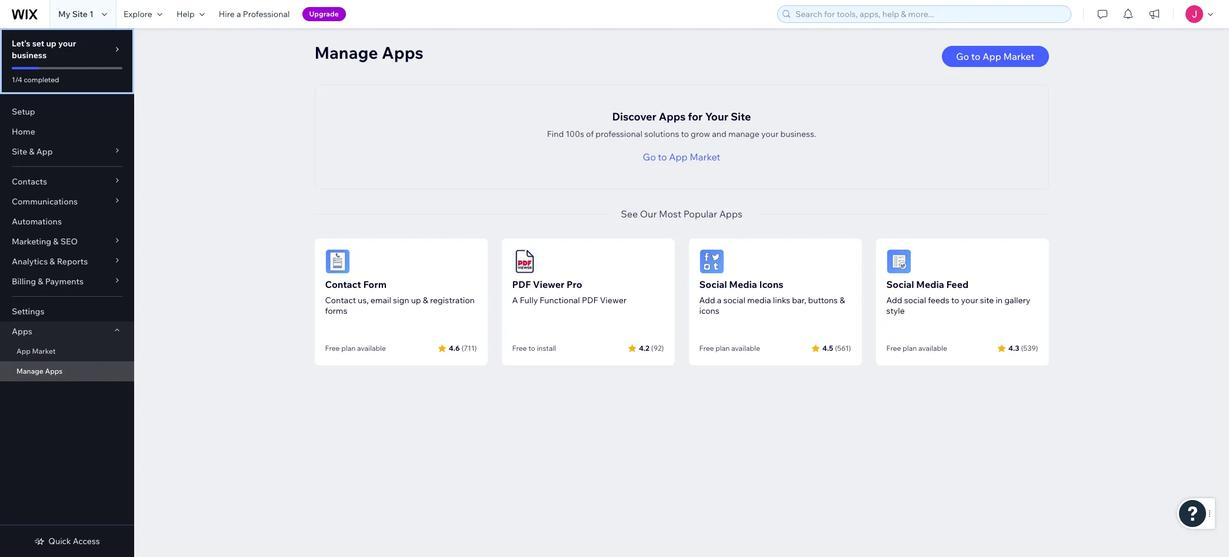 Task type: describe. For each thing, give the bounding box(es) containing it.
feeds
[[928, 295, 950, 306]]

1 horizontal spatial manage apps
[[315, 42, 424, 63]]

100s
[[566, 129, 584, 139]]

pdf viewer pro a fully functional pdf viewer
[[512, 279, 627, 306]]

2 horizontal spatial market
[[1004, 51, 1035, 62]]

social for social media feed
[[887, 279, 914, 291]]

discover apps for your site find 100s of professional solutions to grow and manage your business.
[[547, 110, 816, 139]]

sign
[[393, 295, 409, 306]]

social for social media icons
[[699, 279, 727, 291]]

free for pdf viewer pro
[[512, 344, 527, 353]]

your inside the 'social media feed add social feeds to your site in gallery style'
[[961, 295, 979, 306]]

plan for feed
[[903, 344, 917, 353]]

billing & payments
[[12, 277, 84, 287]]

icons
[[699, 306, 720, 317]]

communications button
[[0, 192, 134, 212]]

(561)
[[835, 344, 851, 353]]

2 contact from the top
[[325, 295, 356, 306]]

quick access button
[[34, 537, 100, 547]]

communications
[[12, 197, 78, 207]]

seo
[[60, 237, 78, 247]]

reports
[[57, 257, 88, 267]]

help
[[176, 9, 195, 19]]

add for social media feed
[[887, 295, 903, 306]]

4.2 (92)
[[639, 344, 664, 353]]

popular
[[684, 208, 717, 220]]

quick
[[48, 537, 71, 547]]

free for social media icons
[[699, 344, 714, 353]]

app for the site & app popup button
[[36, 147, 53, 157]]

& for marketing
[[53, 237, 59, 247]]

our
[[640, 208, 657, 220]]

1/4
[[12, 75, 22, 84]]

most
[[659, 208, 682, 220]]

free plan available for feed
[[887, 344, 947, 353]]

see
[[621, 208, 638, 220]]

automations link
[[0, 212, 134, 232]]

social media icons logo image
[[699, 250, 724, 274]]

automations
[[12, 217, 62, 227]]

market inside "link"
[[32, 347, 56, 356]]

site inside popup button
[[12, 147, 27, 157]]

apps inside discover apps for your site find 100s of professional solutions to grow and manage your business.
[[659, 110, 686, 124]]

fully
[[520, 295, 538, 306]]

1/4 completed
[[12, 75, 59, 84]]

upgrade
[[309, 9, 339, 18]]

& for site
[[29, 147, 34, 157]]

of
[[586, 129, 594, 139]]

links
[[773, 295, 790, 306]]

marketing & seo
[[12, 237, 78, 247]]

app for go to app market button to the right
[[983, 51, 1002, 62]]

discover
[[612, 110, 657, 124]]

0 horizontal spatial pdf
[[512, 279, 531, 291]]

plan for contact
[[341, 344, 356, 353]]

manage apps link
[[0, 362, 134, 382]]

setup link
[[0, 102, 134, 122]]

social inside social media icons add a social media links bar, buttons & icons
[[724, 295, 746, 306]]

contacts
[[12, 177, 47, 187]]

business.
[[781, 129, 816, 139]]

contact form logo image
[[325, 250, 350, 274]]

media for icons
[[729, 279, 757, 291]]

explore
[[124, 9, 152, 19]]

analytics
[[12, 257, 48, 267]]

email
[[371, 295, 391, 306]]

my site 1
[[58, 9, 94, 19]]

available for feed
[[919, 344, 947, 353]]

a inside social media icons add a social media links bar, buttons & icons
[[717, 295, 722, 306]]

0 vertical spatial a
[[237, 9, 241, 19]]

4.2
[[639, 344, 650, 353]]

1 horizontal spatial viewer
[[600, 295, 627, 306]]

0 horizontal spatial go
[[643, 151, 656, 163]]

1
[[89, 9, 94, 19]]

& for billing
[[38, 277, 43, 287]]

registration
[[430, 295, 475, 306]]

to inside discover apps for your site find 100s of professional solutions to grow and manage your business.
[[681, 129, 689, 139]]

4.5 (561)
[[823, 344, 851, 353]]

bar,
[[792, 295, 807, 306]]

find
[[547, 129, 564, 139]]

plan for icons
[[716, 344, 730, 353]]

your
[[705, 110, 729, 124]]

1 horizontal spatial site
[[72, 9, 88, 19]]

functional
[[540, 295, 580, 306]]

0 vertical spatial manage
[[315, 42, 378, 63]]

app market
[[16, 347, 56, 356]]

billing
[[12, 277, 36, 287]]

contacts button
[[0, 172, 134, 192]]

4.6
[[449, 344, 460, 353]]

your inside let's set up your business
[[58, 38, 76, 49]]

analytics & reports
[[12, 257, 88, 267]]

(711)
[[462, 344, 477, 353]]

solutions
[[644, 129, 679, 139]]

home
[[12, 127, 35, 137]]

free to install
[[512, 344, 556, 353]]

let's set up your business
[[12, 38, 76, 61]]

add for social media icons
[[699, 295, 715, 306]]

forms
[[325, 306, 347, 317]]

4.6 (711)
[[449, 344, 477, 353]]

apps button
[[0, 322, 134, 342]]

media for feed
[[917, 279, 945, 291]]

site & app button
[[0, 142, 134, 162]]

pdf viewer pro logo image
[[512, 250, 537, 274]]



Task type: locate. For each thing, give the bounding box(es) containing it.
& right buttons
[[840, 295, 845, 306]]

style
[[887, 306, 905, 317]]

free for contact form
[[325, 344, 340, 353]]

site
[[72, 9, 88, 19], [731, 110, 751, 124], [12, 147, 27, 157]]

1 free plan available from the left
[[325, 344, 386, 353]]

1 add from the left
[[699, 295, 715, 306]]

free plan available for icons
[[699, 344, 760, 353]]

go down search for tools, apps, help & more... 'field'
[[956, 51, 969, 62]]

media inside the 'social media feed add social feeds to your site in gallery style'
[[917, 279, 945, 291]]

to inside the 'social media feed add social feeds to your site in gallery style'
[[952, 295, 960, 306]]

(539)
[[1021, 344, 1038, 353]]

available for contact
[[357, 344, 386, 353]]

0 horizontal spatial free plan available
[[325, 344, 386, 353]]

business
[[12, 50, 47, 61]]

1 available from the left
[[357, 344, 386, 353]]

2 horizontal spatial free plan available
[[887, 344, 947, 353]]

0 vertical spatial go to app market
[[956, 51, 1035, 62]]

2 free plan available from the left
[[699, 344, 760, 353]]

go down solutions at the top
[[643, 151, 656, 163]]

free plan available down forms
[[325, 344, 386, 353]]

a
[[237, 9, 241, 19], [717, 295, 722, 306]]

pro
[[567, 279, 582, 291]]

0 vertical spatial site
[[72, 9, 88, 19]]

for
[[688, 110, 703, 124]]

social media feed add social feeds to your site in gallery style
[[887, 279, 1031, 317]]

2 available from the left
[[732, 344, 760, 353]]

0 vertical spatial viewer
[[533, 279, 565, 291]]

app
[[983, 51, 1002, 62], [36, 147, 53, 157], [669, 151, 688, 163], [16, 347, 31, 356]]

1 horizontal spatial add
[[887, 295, 903, 306]]

social left the feeds on the right bottom of the page
[[904, 295, 926, 306]]

free plan available down icons
[[699, 344, 760, 353]]

1 vertical spatial your
[[762, 129, 779, 139]]

in
[[996, 295, 1003, 306]]

access
[[73, 537, 100, 547]]

add inside social media icons add a social media links bar, buttons & icons
[[699, 295, 715, 306]]

free plan available down style
[[887, 344, 947, 353]]

buttons
[[808, 295, 838, 306]]

& inside contact form contact us, email sign up & registration forms
[[423, 295, 428, 306]]

1 vertical spatial market
[[690, 151, 721, 163]]

gallery
[[1005, 295, 1031, 306]]

viewer right "functional"
[[600, 295, 627, 306]]

social inside social media icons add a social media links bar, buttons & icons
[[699, 279, 727, 291]]

hire
[[219, 9, 235, 19]]

1 vertical spatial manage
[[16, 367, 43, 376]]

manage
[[315, 42, 378, 63], [16, 367, 43, 376]]

free plan available for contact
[[325, 344, 386, 353]]

free plan available
[[325, 344, 386, 353], [699, 344, 760, 353], [887, 344, 947, 353]]

your right manage
[[762, 129, 779, 139]]

0 horizontal spatial your
[[58, 38, 76, 49]]

plan
[[341, 344, 356, 353], [716, 344, 730, 353], [903, 344, 917, 353]]

a right hire at the top left
[[237, 9, 241, 19]]

add
[[699, 295, 715, 306], [887, 295, 903, 306]]

1 social from the left
[[724, 295, 746, 306]]

1 media from the left
[[729, 279, 757, 291]]

plan down style
[[903, 344, 917, 353]]

social inside the 'social media feed add social feeds to your site in gallery style'
[[887, 279, 914, 291]]

1 vertical spatial go to app market button
[[643, 150, 721, 164]]

viewer
[[533, 279, 565, 291], [600, 295, 627, 306]]

manage down the "upgrade" button
[[315, 42, 378, 63]]

1 horizontal spatial social
[[904, 295, 926, 306]]

site up manage
[[731, 110, 751, 124]]

app inside "link"
[[16, 347, 31, 356]]

0 horizontal spatial site
[[12, 147, 27, 157]]

0 vertical spatial go to app market button
[[942, 46, 1049, 67]]

4 free from the left
[[887, 344, 901, 353]]

pdf down pro
[[582, 295, 598, 306]]

your left the site
[[961, 295, 979, 306]]

analytics & reports button
[[0, 252, 134, 272]]

3 plan from the left
[[903, 344, 917, 353]]

1 horizontal spatial plan
[[716, 344, 730, 353]]

us,
[[358, 295, 369, 306]]

0 vertical spatial go
[[956, 51, 969, 62]]

up right sign
[[411, 295, 421, 306]]

go to app market inside go to app market button
[[956, 51, 1035, 62]]

1 vertical spatial pdf
[[582, 295, 598, 306]]

0 vertical spatial pdf
[[512, 279, 531, 291]]

1 vertical spatial go to app market
[[643, 151, 721, 163]]

free
[[325, 344, 340, 353], [512, 344, 527, 353], [699, 344, 714, 353], [887, 344, 901, 353]]

social
[[724, 295, 746, 306], [904, 295, 926, 306]]

social
[[699, 279, 727, 291], [887, 279, 914, 291]]

available for icons
[[732, 344, 760, 353]]

available
[[357, 344, 386, 353], [732, 344, 760, 353], [919, 344, 947, 353]]

site left 1
[[72, 9, 88, 19]]

social down social media feed logo
[[887, 279, 914, 291]]

Search for tools, apps, help & more... field
[[792, 6, 1068, 22]]

payments
[[45, 277, 84, 287]]

0 vertical spatial up
[[46, 38, 56, 49]]

app inside popup button
[[36, 147, 53, 157]]

1 horizontal spatial media
[[917, 279, 945, 291]]

manage
[[729, 129, 760, 139]]

media up media
[[729, 279, 757, 291]]

manage down the app market
[[16, 367, 43, 376]]

manage inside sidebar element
[[16, 367, 43, 376]]

free for social media feed
[[887, 344, 901, 353]]

apps inside dropdown button
[[12, 327, 32, 337]]

upgrade button
[[302, 7, 346, 21]]

1 horizontal spatial manage
[[315, 42, 378, 63]]

2 vertical spatial market
[[32, 347, 56, 356]]

social media feed logo image
[[887, 250, 911, 274]]

1 horizontal spatial go to app market
[[956, 51, 1035, 62]]

plan down icons
[[716, 344, 730, 353]]

1 free from the left
[[325, 344, 340, 353]]

1 horizontal spatial go to app market button
[[942, 46, 1049, 67]]

up inside contact form contact us, email sign up & registration forms
[[411, 295, 421, 306]]

help button
[[169, 0, 212, 28]]

feed
[[947, 279, 969, 291]]

1 social from the left
[[699, 279, 727, 291]]

form
[[363, 279, 387, 291]]

1 horizontal spatial go
[[956, 51, 969, 62]]

0 horizontal spatial available
[[357, 344, 386, 353]]

1 vertical spatial site
[[731, 110, 751, 124]]

1 horizontal spatial market
[[690, 151, 721, 163]]

0 horizontal spatial up
[[46, 38, 56, 49]]

2 media from the left
[[917, 279, 945, 291]]

0 horizontal spatial plan
[[341, 344, 356, 353]]

manage apps inside sidebar element
[[16, 367, 63, 376]]

2 social from the left
[[887, 279, 914, 291]]

professional
[[243, 9, 290, 19]]

go to app market
[[956, 51, 1035, 62], [643, 151, 721, 163]]

& down "home"
[[29, 147, 34, 157]]

0 horizontal spatial social
[[724, 295, 746, 306]]

available down the feeds on the right bottom of the page
[[919, 344, 947, 353]]

2 plan from the left
[[716, 344, 730, 353]]

hire a professional link
[[212, 0, 297, 28]]

social left media
[[724, 295, 746, 306]]

1 horizontal spatial social
[[887, 279, 914, 291]]

app for bottommost go to app market button
[[669, 151, 688, 163]]

available down media
[[732, 344, 760, 353]]

0 vertical spatial contact
[[325, 279, 361, 291]]

(92)
[[651, 344, 664, 353]]

site inside discover apps for your site find 100s of professional solutions to grow and manage your business.
[[731, 110, 751, 124]]

a
[[512, 295, 518, 306]]

let's
[[12, 38, 30, 49]]

and
[[712, 129, 727, 139]]

1 horizontal spatial a
[[717, 295, 722, 306]]

settings
[[12, 307, 44, 317]]

go to app market for go to app market button to the right
[[956, 51, 1035, 62]]

contact form contact us, email sign up & registration forms
[[325, 279, 475, 317]]

& right billing
[[38, 277, 43, 287]]

1 horizontal spatial your
[[762, 129, 779, 139]]

0 vertical spatial manage apps
[[315, 42, 424, 63]]

1 horizontal spatial available
[[732, 344, 760, 353]]

contact down the contact form logo
[[325, 279, 361, 291]]

set
[[32, 38, 44, 49]]

2 horizontal spatial plan
[[903, 344, 917, 353]]

social inside the 'social media feed add social feeds to your site in gallery style'
[[904, 295, 926, 306]]

2 horizontal spatial available
[[919, 344, 947, 353]]

professional
[[596, 129, 643, 139]]

available down us,
[[357, 344, 386, 353]]

1 vertical spatial viewer
[[600, 295, 627, 306]]

marketing
[[12, 237, 51, 247]]

1 vertical spatial contact
[[325, 295, 356, 306]]

go to app market for bottommost go to app market button
[[643, 151, 721, 163]]

free left install
[[512, 344, 527, 353]]

0 horizontal spatial viewer
[[533, 279, 565, 291]]

up right set
[[46, 38, 56, 49]]

to
[[972, 51, 981, 62], [681, 129, 689, 139], [658, 151, 667, 163], [952, 295, 960, 306], [529, 344, 535, 353]]

sidebar element
[[0, 28, 134, 558]]

media
[[729, 279, 757, 291], [917, 279, 945, 291]]

0 horizontal spatial go to app market
[[643, 151, 721, 163]]

2 add from the left
[[887, 295, 903, 306]]

0 horizontal spatial add
[[699, 295, 715, 306]]

4.3 (539)
[[1009, 344, 1038, 353]]

& inside social media icons add a social media links bar, buttons & icons
[[840, 295, 845, 306]]

3 free from the left
[[699, 344, 714, 353]]

pdf up the a
[[512, 279, 531, 291]]

icons
[[759, 279, 784, 291]]

0 horizontal spatial media
[[729, 279, 757, 291]]

a down social media icons logo
[[717, 295, 722, 306]]

completed
[[24, 75, 59, 84]]

1 horizontal spatial free plan available
[[699, 344, 760, 353]]

billing & payments button
[[0, 272, 134, 292]]

social down social media icons logo
[[699, 279, 727, 291]]

1 vertical spatial go
[[643, 151, 656, 163]]

social media icons add a social media links bar, buttons & icons
[[699, 279, 845, 317]]

0 horizontal spatial a
[[237, 9, 241, 19]]

0 horizontal spatial manage apps
[[16, 367, 63, 376]]

your right set
[[58, 38, 76, 49]]

4.3
[[1009, 344, 1020, 353]]

0 horizontal spatial market
[[32, 347, 56, 356]]

&
[[29, 147, 34, 157], [53, 237, 59, 247], [50, 257, 55, 267], [38, 277, 43, 287], [423, 295, 428, 306], [840, 295, 845, 306]]

up inside let's set up your business
[[46, 38, 56, 49]]

site & app
[[12, 147, 53, 157]]

add down social media icons logo
[[699, 295, 715, 306]]

& for analytics
[[50, 257, 55, 267]]

free down style
[[887, 344, 901, 353]]

site
[[980, 295, 994, 306]]

2 horizontal spatial your
[[961, 295, 979, 306]]

settings link
[[0, 302, 134, 322]]

go to app market button
[[942, 46, 1049, 67], [643, 150, 721, 164]]

2 horizontal spatial site
[[731, 110, 751, 124]]

media up the feeds on the right bottom of the page
[[917, 279, 945, 291]]

add down social media feed logo
[[887, 295, 903, 306]]

3 available from the left
[[919, 344, 947, 353]]

& left seo
[[53, 237, 59, 247]]

plan down forms
[[341, 344, 356, 353]]

contact left us,
[[325, 295, 356, 306]]

2 vertical spatial your
[[961, 295, 979, 306]]

1 plan from the left
[[341, 344, 356, 353]]

hire a professional
[[219, 9, 290, 19]]

0 horizontal spatial go to app market button
[[643, 150, 721, 164]]

1 contact from the top
[[325, 279, 361, 291]]

my
[[58, 9, 70, 19]]

media
[[747, 295, 771, 306]]

free down icons
[[699, 344, 714, 353]]

3 free plan available from the left
[[887, 344, 947, 353]]

2 vertical spatial site
[[12, 147, 27, 157]]

0 horizontal spatial social
[[699, 279, 727, 291]]

app market link
[[0, 342, 134, 362]]

see our most popular apps
[[621, 208, 743, 220]]

& right sign
[[423, 295, 428, 306]]

0 vertical spatial market
[[1004, 51, 1035, 62]]

2 social from the left
[[904, 295, 926, 306]]

quick access
[[48, 537, 100, 547]]

1 vertical spatial a
[[717, 295, 722, 306]]

home link
[[0, 122, 134, 142]]

1 horizontal spatial up
[[411, 295, 421, 306]]

1 vertical spatial manage apps
[[16, 367, 63, 376]]

your inside discover apps for your site find 100s of professional solutions to grow and manage your business.
[[762, 129, 779, 139]]

0 vertical spatial your
[[58, 38, 76, 49]]

2 free from the left
[[512, 344, 527, 353]]

viewer up "functional"
[[533, 279, 565, 291]]

& left reports at the left top of page
[[50, 257, 55, 267]]

site down "home"
[[12, 147, 27, 157]]

free down forms
[[325, 344, 340, 353]]

4.5
[[823, 344, 833, 353]]

go
[[956, 51, 969, 62], [643, 151, 656, 163]]

media inside social media icons add a social media links bar, buttons & icons
[[729, 279, 757, 291]]

1 vertical spatial up
[[411, 295, 421, 306]]

marketing & seo button
[[0, 232, 134, 252]]

1 horizontal spatial pdf
[[582, 295, 598, 306]]

add inside the 'social media feed add social feeds to your site in gallery style'
[[887, 295, 903, 306]]

grow
[[691, 129, 710, 139]]

0 horizontal spatial manage
[[16, 367, 43, 376]]

setup
[[12, 107, 35, 117]]



Task type: vqa. For each thing, say whether or not it's contained in the screenshot.


